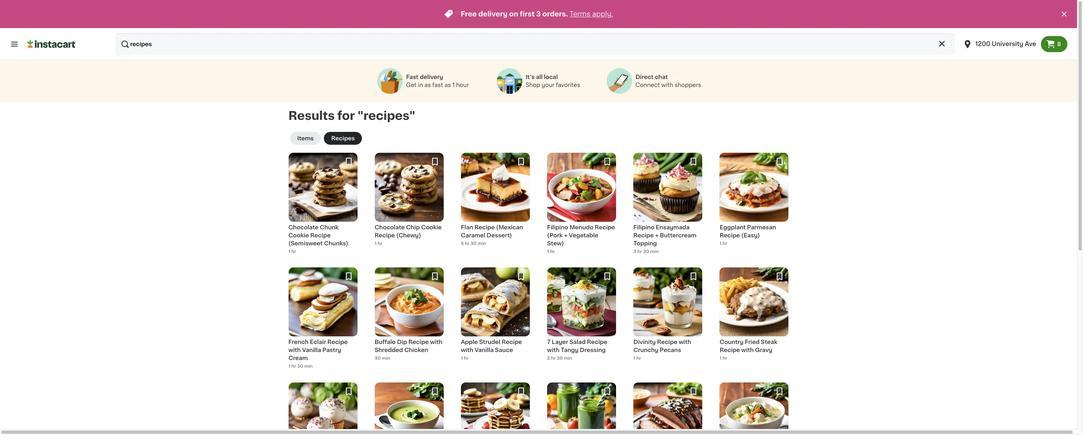 Task type: vqa. For each thing, say whether or not it's contained in the screenshot.


Task type: locate. For each thing, give the bounding box(es) containing it.
fast delivery
[[406, 74, 443, 80]]

direct chat
[[636, 74, 668, 80]]

cookie right chip
[[421, 225, 442, 230]]

2
[[547, 356, 550, 361]]

recipe inside the filipino menudo recipe (pork + vegetable stew)
[[595, 225, 615, 230]]

recipe up topping at the bottom
[[634, 233, 654, 238]]

recipe inside country fried steak recipe with gravy
[[720, 347, 740, 353]]

chocolate inside chocolate chip cookie recipe (chewy)
[[375, 225, 405, 230]]

1 horizontal spatial delivery
[[479, 11, 508, 17]]

delivery right fast
[[420, 74, 443, 80]]

menudo
[[570, 225, 594, 230]]

1 down apple
[[461, 356, 463, 361]]

with down fried
[[742, 347, 754, 353]]

cookie for (chewy)
[[421, 225, 442, 230]]

filipino
[[547, 225, 569, 230], [634, 225, 655, 230]]

with inside divinity recipe with crunchy pecans
[[679, 339, 692, 345]]

items button
[[290, 132, 321, 145]]

3 right first
[[537, 11, 541, 17]]

hr for chocolate chip cookie recipe (chewy)
[[378, 241, 382, 246]]

recipe inside 7 layer salad recipe with tangy dressing
[[587, 339, 608, 345]]

2 chocolate from the left
[[375, 225, 405, 230]]

chocolate up "(chewy)"
[[375, 225, 405, 230]]

0 vertical spatial 3
[[537, 11, 541, 17]]

30 down topping at the bottom
[[643, 249, 650, 254]]

results for "recipes"
[[289, 110, 416, 122]]

8 button
[[1042, 36, 1068, 52]]

cookie
[[421, 225, 442, 230], [289, 233, 309, 238]]

1 hr down 'crunchy' on the right of page
[[634, 356, 641, 361]]

hr for filipino menudo recipe (pork + vegetable stew)
[[550, 249, 555, 254]]

recipe down chunk
[[310, 233, 331, 238]]

recipe card group containing chocolate chunk cookie recipe (semisweet chunks)
[[289, 153, 358, 255]]

hr for chocolate chunk cookie recipe (semisweet chunks)
[[292, 249, 296, 254]]

cookie inside chocolate chunk cookie recipe (semisweet chunks)
[[289, 233, 309, 238]]

with
[[430, 339, 443, 345], [679, 339, 692, 345], [289, 347, 301, 353], [461, 347, 474, 353], [547, 347, 560, 353], [742, 347, 754, 353]]

1 horizontal spatial +
[[656, 233, 659, 238]]

it's all local
[[526, 74, 558, 80]]

"recipes"
[[358, 110, 416, 122]]

recipe card group
[[289, 153, 358, 255], [375, 153, 444, 251], [461, 153, 530, 251], [547, 153, 616, 255], [634, 153, 703, 255], [720, 153, 789, 251], [289, 268, 358, 370], [375, 268, 444, 366], [461, 268, 530, 366], [547, 268, 616, 366], [634, 268, 703, 366], [720, 268, 789, 366], [289, 383, 358, 435], [375, 383, 444, 435], [461, 383, 530, 435], [547, 383, 616, 435], [634, 383, 703, 435], [720, 383, 789, 435]]

limited time offer region
[[0, 0, 1060, 28]]

1 down country at the bottom of the page
[[720, 356, 722, 361]]

chip
[[406, 225, 420, 230]]

1 down (semisweet
[[289, 249, 290, 254]]

hr down chocolate chip cookie recipe (chewy)
[[378, 241, 382, 246]]

with left apple
[[430, 339, 443, 345]]

vanilla
[[302, 347, 321, 353], [475, 347, 494, 353]]

1 down 'crunchy' on the right of page
[[634, 356, 636, 361]]

1 hr down chocolate chip cookie recipe (chewy)
[[375, 241, 382, 246]]

apple
[[461, 339, 478, 345]]

0 horizontal spatial +
[[564, 233, 568, 238]]

vanilla down strudel
[[475, 347, 494, 353]]

country
[[720, 339, 744, 345]]

1 for apple strudel recipe with vanilla sauce
[[461, 356, 463, 361]]

1 down stew)
[[547, 249, 549, 254]]

hr down country at the bottom of the page
[[723, 356, 728, 361]]

1 hr for filipino menudo recipe (pork + vegetable stew)
[[547, 249, 555, 254]]

1 vertical spatial delivery
[[420, 74, 443, 80]]

with down apple
[[461, 347, 474, 353]]

min down the shredded
[[382, 356, 390, 361]]

1 horizontal spatial vanilla
[[475, 347, 494, 353]]

1200 university ave button
[[958, 33, 1042, 55], [963, 33, 1037, 55]]

with up pecans
[[679, 339, 692, 345]]

delivery
[[479, 11, 508, 17], [420, 74, 443, 80]]

1 down cream
[[289, 364, 290, 369]]

1 hr for eggplant parmesan recipe (easy)
[[720, 241, 728, 246]]

recipe
[[475, 225, 495, 230], [595, 225, 615, 230], [310, 233, 331, 238], [375, 233, 395, 238], [634, 233, 654, 238], [720, 233, 740, 238], [328, 339, 348, 345], [409, 339, 429, 345], [502, 339, 522, 345], [587, 339, 608, 345], [657, 339, 678, 345], [720, 347, 740, 353]]

1 horizontal spatial cookie
[[421, 225, 442, 230]]

chocolate inside chocolate chunk cookie recipe (semisweet chunks)
[[289, 225, 319, 230]]

filipino up topping at the bottom
[[634, 225, 655, 230]]

filipino inside the filipino ensaymada recipe + buttercream topping
[[634, 225, 655, 230]]

0 horizontal spatial 3
[[537, 11, 541, 17]]

0 horizontal spatial vanilla
[[302, 347, 321, 353]]

recipe down eggplant
[[720, 233, 740, 238]]

recipe inside eggplant parmesan recipe (easy)
[[720, 233, 740, 238]]

recipe up dressing
[[587, 339, 608, 345]]

1 hr for chocolate chip cookie recipe (chewy)
[[375, 241, 382, 246]]

0 horizontal spatial chocolate
[[289, 225, 319, 230]]

fast
[[406, 74, 419, 80]]

delivery for fast
[[420, 74, 443, 80]]

1 hr down apple
[[461, 356, 469, 361]]

min down cream
[[304, 364, 313, 369]]

cookie inside chocolate chip cookie recipe (chewy)
[[421, 225, 442, 230]]

1 horizontal spatial chocolate
[[375, 225, 405, 230]]

hr for filipino ensaymada recipe + buttercream topping
[[638, 249, 642, 254]]

min down topping at the bottom
[[651, 249, 659, 254]]

1 horizontal spatial 3
[[634, 249, 637, 254]]

strudel
[[479, 339, 501, 345]]

recipe left "(chewy)"
[[375, 233, 395, 238]]

hr for divinity recipe with crunchy pecans
[[637, 356, 641, 361]]

recipe inside chocolate chunk cookie recipe (semisweet chunks)
[[310, 233, 331, 238]]

1 vanilla from the left
[[302, 347, 321, 353]]

30 down cream
[[297, 364, 303, 369]]

chocolate for chocolate chip cookie recipe (chewy)
[[375, 225, 405, 230]]

recipe up pecans
[[657, 339, 678, 345]]

min down tangy
[[564, 356, 573, 361]]

2 filipino from the left
[[634, 225, 655, 230]]

apple strudel recipe with vanilla sauce
[[461, 339, 522, 353]]

hr for eggplant parmesan recipe (easy)
[[723, 241, 728, 246]]

min for topping
[[651, 249, 659, 254]]

vanilla inside apple strudel recipe with vanilla sauce
[[475, 347, 494, 353]]

1 chocolate from the left
[[289, 225, 319, 230]]

30
[[471, 241, 477, 246], [643, 249, 650, 254], [375, 356, 381, 361], [557, 356, 563, 361], [297, 364, 303, 369]]

with down 7
[[547, 347, 560, 353]]

hr down apple
[[464, 356, 469, 361]]

shredded
[[375, 347, 403, 353]]

1 hr down stew)
[[547, 249, 555, 254]]

recipe card group containing buffalo dip recipe with shredded chicken
[[375, 268, 444, 366]]

0 horizontal spatial filipino
[[547, 225, 569, 230]]

caramel
[[461, 233, 486, 238]]

tangy
[[561, 347, 579, 353]]

chocolate
[[289, 225, 319, 230], [375, 225, 405, 230]]

eclair
[[310, 339, 326, 345]]

recipe inside french eclair recipe with vanilla pastry cream
[[328, 339, 348, 345]]

it's
[[526, 74, 535, 80]]

recipe card group containing flan recipe (mexican caramel dessert)
[[461, 153, 530, 251]]

1 hr down country at the bottom of the page
[[720, 356, 728, 361]]

3 down topping at the bottom
[[634, 249, 637, 254]]

recipe card group containing 7 layer salad recipe with tangy dressing
[[547, 268, 616, 366]]

recipe card group containing chocolate chip cookie recipe (chewy)
[[375, 153, 444, 251]]

vanilla down 'eclair' at the bottom of the page
[[302, 347, 321, 353]]

recipes
[[331, 136, 355, 141]]

hr for 7 layer salad recipe with tangy dressing
[[551, 356, 556, 361]]

hr for flan recipe (mexican caramel dessert)
[[465, 241, 470, 246]]

1 for eggplant parmesan recipe (easy)
[[720, 241, 722, 246]]

delivery for free
[[479, 11, 508, 17]]

cream
[[289, 356, 308, 361]]

0 horizontal spatial delivery
[[420, 74, 443, 80]]

recipe up "pastry"
[[328, 339, 348, 345]]

1 hr down (semisweet
[[289, 249, 296, 254]]

+
[[564, 233, 568, 238], [656, 233, 659, 238]]

filipino inside the filipino menudo recipe (pork + vegetable stew)
[[547, 225, 569, 230]]

delivery left on
[[479, 11, 508, 17]]

instacart logo image
[[27, 39, 75, 49]]

hr down cream
[[292, 364, 296, 369]]

1 hr 30 min
[[289, 364, 313, 369]]

with inside 7 layer salad recipe with tangy dressing
[[547, 347, 560, 353]]

7
[[547, 339, 551, 345]]

1 down eggplant
[[720, 241, 722, 246]]

recipe inside flan recipe (mexican caramel dessert)
[[475, 225, 495, 230]]

recipe up the chicken
[[409, 339, 429, 345]]

7 layer salad recipe with tangy dressing
[[547, 339, 608, 353]]

1
[[375, 241, 377, 246], [720, 241, 722, 246], [289, 249, 290, 254], [547, 249, 549, 254], [461, 356, 463, 361], [634, 356, 636, 361], [720, 356, 722, 361], [289, 364, 290, 369]]

3
[[537, 11, 541, 17], [634, 249, 637, 254]]

+ right (pork
[[564, 233, 568, 238]]

hr down 'crunchy' on the right of page
[[637, 356, 641, 361]]

2 vanilla from the left
[[475, 347, 494, 353]]

min for tangy
[[564, 356, 573, 361]]

1 1200 university ave button from the left
[[958, 33, 1042, 55]]

1 down chocolate chip cookie recipe (chewy)
[[375, 241, 377, 246]]

1 vertical spatial 3
[[634, 249, 637, 254]]

delivery inside the limited time offer region
[[479, 11, 508, 17]]

1 filipino from the left
[[547, 225, 569, 230]]

2 + from the left
[[656, 233, 659, 238]]

filipino for (pork
[[547, 225, 569, 230]]

hr
[[378, 241, 382, 246], [465, 241, 470, 246], [723, 241, 728, 246], [292, 249, 296, 254], [550, 249, 555, 254], [638, 249, 642, 254], [464, 356, 469, 361], [551, 356, 556, 361], [637, 356, 641, 361], [723, 356, 728, 361], [292, 364, 296, 369]]

hr right 2
[[551, 356, 556, 361]]

recipe down country at the bottom of the page
[[720, 347, 740, 353]]

buttercream
[[660, 233, 697, 238]]

min down caramel
[[478, 241, 486, 246]]

8
[[1058, 41, 1062, 47]]

hr right 5
[[465, 241, 470, 246]]

dessert)
[[487, 233, 512, 238]]

+ up topping at the bottom
[[656, 233, 659, 238]]

0 vertical spatial cookie
[[421, 225, 442, 230]]

dressing
[[580, 347, 606, 353]]

1 vertical spatial cookie
[[289, 233, 309, 238]]

0 vertical spatial delivery
[[479, 11, 508, 17]]

chocolate up (semisweet
[[289, 225, 319, 230]]

recipe inside divinity recipe with crunchy pecans
[[657, 339, 678, 345]]

1 horizontal spatial filipino
[[634, 225, 655, 230]]

1 hr
[[375, 241, 382, 246], [720, 241, 728, 246], [289, 249, 296, 254], [547, 249, 555, 254], [461, 356, 469, 361], [634, 356, 641, 361], [720, 356, 728, 361]]

with up cream
[[289, 347, 301, 353]]

filipino for +
[[634, 225, 655, 230]]

hr down (semisweet
[[292, 249, 296, 254]]

recipe up sauce
[[502, 339, 522, 345]]

recipe up caramel
[[475, 225, 495, 230]]

1 hr for chocolate chunk cookie recipe (semisweet chunks)
[[289, 249, 296, 254]]

1 + from the left
[[564, 233, 568, 238]]

None search field
[[116, 33, 955, 55]]

hr down topping at the bottom
[[638, 249, 642, 254]]

recipe card group containing apple strudel recipe with vanilla sauce
[[461, 268, 530, 366]]

filipino up (pork
[[547, 225, 569, 230]]

results
[[289, 110, 335, 122]]

1 hr for country fried steak recipe with gravy
[[720, 356, 728, 361]]

vanilla inside french eclair recipe with vanilla pastry cream
[[302, 347, 321, 353]]

chunk
[[320, 225, 339, 230]]

30 right 2
[[557, 356, 563, 361]]

hr down stew)
[[550, 249, 555, 254]]

divinity recipe with crunchy pecans
[[634, 339, 692, 353]]

cookie up (semisweet
[[289, 233, 309, 238]]

0 horizontal spatial cookie
[[289, 233, 309, 238]]

recipe inside chocolate chip cookie recipe (chewy)
[[375, 233, 395, 238]]

gravy
[[756, 347, 773, 353]]

1 hr down eggplant
[[720, 241, 728, 246]]

with inside buffalo dip recipe with shredded chicken
[[430, 339, 443, 345]]

recipe up vegetable
[[595, 225, 615, 230]]

hr down eggplant
[[723, 241, 728, 246]]



Task type: describe. For each thing, give the bounding box(es) containing it.
recipe inside apple strudel recipe with vanilla sauce
[[502, 339, 522, 345]]

pecans
[[660, 347, 682, 353]]

(pork
[[547, 233, 563, 238]]

30 down caramel
[[471, 241, 477, 246]]

1200 university ave
[[976, 41, 1037, 47]]

stew)
[[547, 241, 564, 246]]

1200
[[976, 41, 991, 47]]

flan
[[461, 225, 473, 230]]

1 for french eclair recipe with vanilla pastry cream
[[289, 364, 290, 369]]

parmesan
[[748, 225, 776, 230]]

dip
[[397, 339, 407, 345]]

crunchy
[[634, 347, 659, 353]]

local
[[544, 74, 558, 80]]

1 for divinity recipe with crunchy pecans
[[634, 356, 636, 361]]

salad
[[570, 339, 586, 345]]

terms
[[570, 11, 591, 17]]

hr for apple strudel recipe with vanilla sauce
[[464, 356, 469, 361]]

3 hr 30 min
[[634, 249, 659, 254]]

french
[[289, 339, 309, 345]]

30 down the shredded
[[375, 356, 381, 361]]

filipino menudo recipe (pork + vegetable stew)
[[547, 225, 615, 246]]

french eclair recipe with vanilla pastry cream
[[289, 339, 348, 361]]

1 for chocolate chip cookie recipe (chewy)
[[375, 241, 377, 246]]

cookie for (semisweet
[[289, 233, 309, 238]]

direct
[[636, 74, 654, 80]]

with inside apple strudel recipe with vanilla sauce
[[461, 347, 474, 353]]

5
[[461, 241, 464, 246]]

free delivery on first 3 orders. terms apply.
[[461, 11, 613, 17]]

first
[[520, 11, 535, 17]]

2 1200 university ave button from the left
[[963, 33, 1037, 55]]

1 for country fried steak recipe with gravy
[[720, 356, 722, 361]]

recipe card group containing filipino menudo recipe (pork + vegetable stew)
[[547, 153, 616, 255]]

+ inside the filipino menudo recipe (pork + vegetable stew)
[[564, 233, 568, 238]]

(semisweet
[[289, 241, 323, 246]]

steak
[[761, 339, 778, 345]]

1 for chocolate chunk cookie recipe (semisweet chunks)
[[289, 249, 290, 254]]

for
[[338, 110, 355, 122]]

30 for pastry
[[297, 364, 303, 369]]

recipe inside buffalo dip recipe with shredded chicken
[[409, 339, 429, 345]]

university
[[992, 41, 1024, 47]]

with inside country fried steak recipe with gravy
[[742, 347, 754, 353]]

min for pastry
[[304, 364, 313, 369]]

hr for french eclair recipe with vanilla pastry cream
[[292, 364, 296, 369]]

vegetable
[[569, 233, 599, 238]]

all
[[536, 74, 543, 80]]

fried
[[745, 339, 760, 345]]

recipe card group containing french eclair recipe with vanilla pastry cream
[[289, 268, 358, 370]]

vanilla for strudel
[[475, 347, 494, 353]]

terms apply. link
[[570, 11, 613, 17]]

ave
[[1025, 41, 1037, 47]]

chocolate chunk cookie recipe (semisweet chunks)
[[289, 225, 348, 246]]

chunks)
[[324, 241, 348, 246]]

Search field
[[116, 33, 955, 55]]

recipe card group containing eggplant parmesan recipe (easy)
[[720, 153, 789, 251]]

orders.
[[543, 11, 568, 17]]

chicken
[[405, 347, 428, 353]]

on
[[509, 11, 519, 17]]

country fried steak recipe with gravy
[[720, 339, 778, 353]]

1 hr for divinity recipe with crunchy pecans
[[634, 356, 641, 361]]

sauce
[[495, 347, 513, 353]]

chocolate chip cookie recipe (chewy)
[[375, 225, 442, 238]]

(easy)
[[742, 233, 760, 238]]

chocolate for chocolate chunk cookie recipe (semisweet chunks)
[[289, 225, 319, 230]]

eggplant
[[720, 225, 746, 230]]

vanilla for eclair
[[302, 347, 321, 353]]

5 hr 30 min
[[461, 241, 486, 246]]

chat
[[655, 74, 668, 80]]

layer
[[552, 339, 568, 345]]

recipe card group containing divinity recipe with crunchy pecans
[[634, 268, 703, 366]]

free
[[461, 11, 477, 17]]

1 hr for apple strudel recipe with vanilla sauce
[[461, 356, 469, 361]]

1 for filipino menudo recipe (pork + vegetable stew)
[[547, 249, 549, 254]]

2 hr 30 min
[[547, 356, 573, 361]]

hr for country fried steak recipe with gravy
[[723, 356, 728, 361]]

30 min
[[375, 356, 390, 361]]

buffalo
[[375, 339, 396, 345]]

30 for tangy
[[557, 356, 563, 361]]

apply.
[[593, 11, 613, 17]]

flan recipe (mexican caramel dessert)
[[461, 225, 523, 238]]

+ inside the filipino ensaymada recipe + buttercream topping
[[656, 233, 659, 238]]

ensaymada
[[656, 225, 690, 230]]

30 for topping
[[643, 249, 650, 254]]

(mexican
[[496, 225, 523, 230]]

divinity
[[634, 339, 656, 345]]

3 inside the limited time offer region
[[537, 11, 541, 17]]

recipe card group containing filipino ensaymada recipe + buttercream topping
[[634, 153, 703, 255]]

pastry
[[323, 347, 341, 353]]

recipe inside the filipino ensaymada recipe + buttercream topping
[[634, 233, 654, 238]]

with inside french eclair recipe with vanilla pastry cream
[[289, 347, 301, 353]]

recipe card group containing country fried steak recipe with gravy
[[720, 268, 789, 366]]

eggplant parmesan recipe (easy)
[[720, 225, 776, 238]]

items
[[297, 136, 314, 141]]

filipino ensaymada recipe + buttercream topping
[[634, 225, 697, 246]]

recipes button
[[324, 132, 362, 145]]

(chewy)
[[397, 233, 421, 238]]

topping
[[634, 241, 657, 246]]

buffalo dip recipe with shredded chicken
[[375, 339, 443, 353]]



